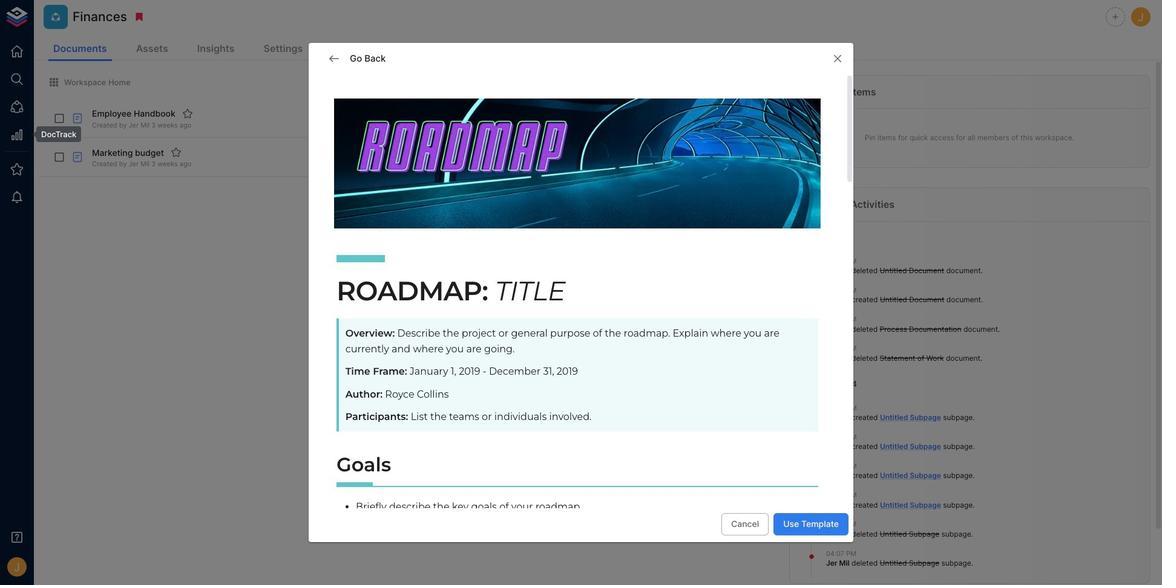 Task type: vqa. For each thing, say whether or not it's contained in the screenshot.
Workspace Name text field
no



Task type: describe. For each thing, give the bounding box(es) containing it.
remove bookmark image
[[134, 12, 145, 22]]



Task type: locate. For each thing, give the bounding box(es) containing it.
tooltip
[[28, 127, 81, 142]]

favorite image
[[182, 108, 193, 119]]

favorite image
[[171, 147, 182, 158]]

dialog
[[309, 43, 854, 586]]



